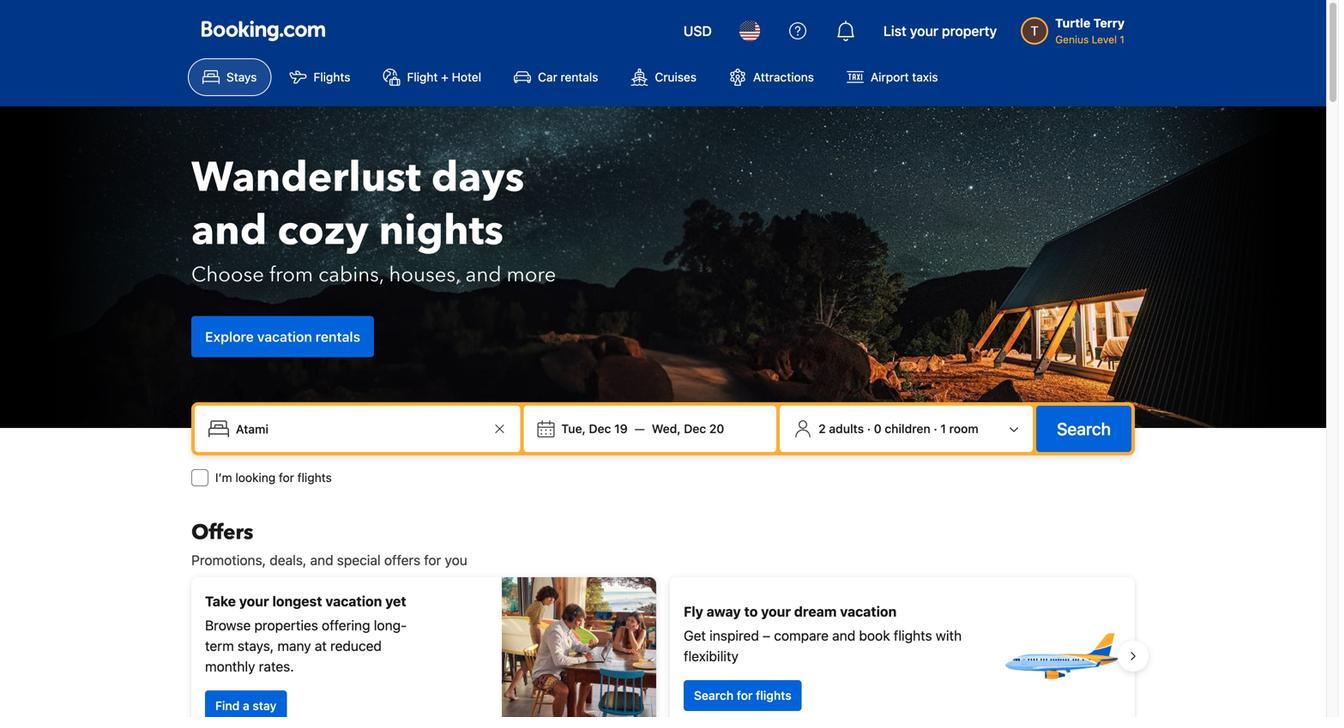 Task type: vqa. For each thing, say whether or not it's contained in the screenshot.
Wanderlust days and cozy nights Choose from cabins, houses, and more
yes



Task type: locate. For each thing, give the bounding box(es) containing it.
1 inside dropdown button
[[941, 422, 947, 436]]

vacation inside take your longest vacation yet browse properties offering long- term stays, many at reduced monthly rates.
[[326, 594, 382, 610]]

genius
[[1056, 33, 1089, 45]]

search for flights
[[694, 689, 792, 703]]

0 horizontal spatial search
[[694, 689, 734, 703]]

1 horizontal spatial dec
[[684, 422, 707, 436]]

vacation up book
[[841, 604, 897, 620]]

flight
[[407, 70, 438, 84]]

find
[[215, 699, 240, 713]]

yet
[[386, 594, 407, 610]]

search
[[1057, 419, 1112, 439], [694, 689, 734, 703]]

0 vertical spatial search
[[1057, 419, 1112, 439]]

vacation up offering
[[326, 594, 382, 610]]

and right deals,
[[310, 552, 334, 569]]

flights left with
[[894, 628, 933, 644]]

offers promotions, deals, and special offers for you
[[191, 519, 468, 569]]

flights down the –
[[756, 689, 792, 703]]

region
[[178, 571, 1149, 718]]

terry
[[1094, 16, 1125, 30]]

airport
[[871, 70, 909, 84]]

search for search
[[1057, 419, 1112, 439]]

2 vertical spatial for
[[737, 689, 753, 703]]

offering
[[322, 618, 370, 634]]

your right to
[[761, 604, 791, 620]]

i'm looking for flights
[[215, 471, 332, 485]]

more
[[507, 261, 557, 289]]

and up choose on the top of the page
[[191, 203, 267, 259]]

for inside 'offers promotions, deals, and special offers for you'
[[424, 552, 441, 569]]

1 horizontal spatial 1
[[1120, 33, 1125, 45]]

1 horizontal spatial search
[[1057, 419, 1112, 439]]

flights inside fly away to your dream vacation get inspired – compare and book flights with flexibility
[[894, 628, 933, 644]]

your right take
[[239, 594, 269, 610]]

0 horizontal spatial ·
[[868, 422, 871, 436]]

1 left "room"
[[941, 422, 947, 436]]

take your longest vacation yet image
[[502, 578, 657, 718]]

1 vertical spatial for
[[424, 552, 441, 569]]

taxis
[[913, 70, 939, 84]]

airport taxis
[[871, 70, 939, 84]]

properties
[[254, 618, 318, 634]]

and
[[191, 203, 267, 259], [466, 261, 502, 289], [310, 552, 334, 569], [833, 628, 856, 644]]

for inside region
[[737, 689, 753, 703]]

·
[[868, 422, 871, 436], [934, 422, 938, 436]]

stays link
[[188, 58, 272, 96]]

0 horizontal spatial dec
[[589, 422, 612, 436]]

wanderlust days and cozy nights choose from cabins, houses, and more
[[191, 150, 557, 289]]

your
[[911, 23, 939, 39], [239, 594, 269, 610], [761, 604, 791, 620]]

1 vertical spatial search
[[694, 689, 734, 703]]

for down flexibility
[[737, 689, 753, 703]]

flights right looking at the bottom of page
[[298, 471, 332, 485]]

tue,
[[562, 422, 586, 436]]

1
[[1120, 33, 1125, 45], [941, 422, 947, 436]]

browse
[[205, 618, 251, 634]]

attractions
[[754, 70, 814, 84]]

2 horizontal spatial your
[[911, 23, 939, 39]]

i'm
[[215, 471, 232, 485]]

region containing take your longest vacation yet
[[178, 571, 1149, 718]]

1 vertical spatial rentals
[[316, 329, 361, 345]]

1 horizontal spatial ·
[[934, 422, 938, 436]]

0 vertical spatial for
[[279, 471, 294, 485]]

flights
[[314, 70, 351, 84]]

0 horizontal spatial for
[[279, 471, 294, 485]]

2 horizontal spatial flights
[[894, 628, 933, 644]]

flights link
[[275, 58, 365, 96]]

dream
[[795, 604, 837, 620]]

1 horizontal spatial rentals
[[561, 70, 599, 84]]

1 vertical spatial 1
[[941, 422, 947, 436]]

dec left the 20
[[684, 422, 707, 436]]

your right list
[[911, 23, 939, 39]]

· left 0
[[868, 422, 871, 436]]

vacation
[[257, 329, 312, 345], [326, 594, 382, 610], [841, 604, 897, 620]]

vacation right explore
[[257, 329, 312, 345]]

away
[[707, 604, 741, 620]]

cozy
[[278, 203, 369, 259]]

0
[[874, 422, 882, 436]]

list
[[884, 23, 907, 39]]

dec left 19
[[589, 422, 612, 436]]

your inside take your longest vacation yet browse properties offering long- term stays, many at reduced monthly rates.
[[239, 594, 269, 610]]

1 horizontal spatial for
[[424, 552, 441, 569]]

for
[[279, 471, 294, 485], [424, 552, 441, 569], [737, 689, 753, 703]]

to
[[745, 604, 758, 620]]

rentals
[[561, 70, 599, 84], [316, 329, 361, 345]]

0 vertical spatial rentals
[[561, 70, 599, 84]]

2 horizontal spatial vacation
[[841, 604, 897, 620]]

deals,
[[270, 552, 307, 569]]

rentals right car
[[561, 70, 599, 84]]

1 horizontal spatial your
[[761, 604, 791, 620]]

· right children
[[934, 422, 938, 436]]

0 horizontal spatial your
[[239, 594, 269, 610]]

1 horizontal spatial flights
[[756, 689, 792, 703]]

1 inside turtle terry genius level 1
[[1120, 33, 1125, 45]]

0 vertical spatial 1
[[1120, 33, 1125, 45]]

search for search for flights
[[694, 689, 734, 703]]

1 vertical spatial flights
[[894, 628, 933, 644]]

2 adults · 0 children · 1 room
[[819, 422, 979, 436]]

rentals down cabins,
[[316, 329, 361, 345]]

0 horizontal spatial rentals
[[316, 329, 361, 345]]

usd button
[[674, 10, 723, 51]]

1 horizontal spatial vacation
[[326, 594, 382, 610]]

0 horizontal spatial flights
[[298, 471, 332, 485]]

promotions,
[[191, 552, 266, 569]]

car rentals link
[[500, 58, 613, 96]]

at
[[315, 638, 327, 654]]

compare
[[774, 628, 829, 644]]

and left book
[[833, 628, 856, 644]]

monthly
[[205, 659, 255, 675]]

flights
[[298, 471, 332, 485], [894, 628, 933, 644], [756, 689, 792, 703]]

search inside button
[[1057, 419, 1112, 439]]

2 horizontal spatial for
[[737, 689, 753, 703]]

for left you
[[424, 552, 441, 569]]

0 horizontal spatial 1
[[941, 422, 947, 436]]

vacation inside fly away to your dream vacation get inspired – compare and book flights with flexibility
[[841, 604, 897, 620]]

1 right level
[[1120, 33, 1125, 45]]

booking.com image
[[202, 21, 325, 41]]

longest
[[273, 594, 322, 610]]

car
[[538, 70, 558, 84]]

turtle terry genius level 1
[[1056, 16, 1125, 45]]

for right looking at the bottom of page
[[279, 471, 294, 485]]



Task type: describe. For each thing, give the bounding box(es) containing it.
take your longest vacation yet browse properties offering long- term stays, many at reduced monthly rates.
[[205, 594, 407, 675]]

your for take
[[239, 594, 269, 610]]

turtle
[[1056, 16, 1091, 30]]

and left more
[[466, 261, 502, 289]]

book
[[860, 628, 891, 644]]

flight + hotel
[[407, 70, 482, 84]]

cruises
[[655, 70, 697, 84]]

wed, dec 20 button
[[645, 414, 732, 445]]

flight + hotel link
[[369, 58, 496, 96]]

wanderlust
[[191, 150, 421, 206]]

list your property link
[[874, 10, 1008, 51]]

property
[[942, 23, 998, 39]]

2 dec from the left
[[684, 422, 707, 436]]

stays
[[227, 70, 257, 84]]

fly away to your dream vacation get inspired – compare and book flights with flexibility
[[684, 604, 962, 665]]

list your property
[[884, 23, 998, 39]]

2
[[819, 422, 826, 436]]

cabins,
[[319, 261, 384, 289]]

attractions link
[[715, 58, 829, 96]]

your account menu turtle terry genius level 1 element
[[1022, 8, 1132, 47]]

tue, dec 19 — wed, dec 20
[[562, 422, 725, 436]]

with
[[936, 628, 962, 644]]

inspired
[[710, 628, 760, 644]]

2 · from the left
[[934, 422, 938, 436]]

19
[[615, 422, 628, 436]]

adults
[[829, 422, 864, 436]]

and inside fly away to your dream vacation get inspired – compare and book flights with flexibility
[[833, 628, 856, 644]]

search for flights link
[[684, 681, 802, 712]]

hotel
[[452, 70, 482, 84]]

explore vacation rentals link
[[191, 316, 374, 357]]

offers
[[384, 552, 421, 569]]

houses,
[[389, 261, 461, 289]]

flexibility
[[684, 648, 739, 665]]

rates.
[[259, 659, 294, 675]]

and inside 'offers promotions, deals, and special offers for you'
[[310, 552, 334, 569]]

choose
[[191, 261, 264, 289]]

nights
[[379, 203, 504, 259]]

room
[[950, 422, 979, 436]]

stay
[[253, 699, 277, 713]]

days
[[431, 150, 525, 206]]

fly away to your dream vacation image
[[1002, 597, 1122, 717]]

offers
[[191, 519, 253, 547]]

children
[[885, 422, 931, 436]]

cruises link
[[617, 58, 712, 96]]

stays,
[[238, 638, 274, 654]]

level
[[1092, 33, 1118, 45]]

your for list
[[911, 23, 939, 39]]

many
[[278, 638, 311, 654]]

get
[[684, 628, 706, 644]]

find a stay link
[[205, 691, 287, 718]]

0 vertical spatial flights
[[298, 471, 332, 485]]

reduced
[[331, 638, 382, 654]]

from
[[269, 261, 313, 289]]

term
[[205, 638, 234, 654]]

tue, dec 19 button
[[555, 414, 635, 445]]

special
[[337, 552, 381, 569]]

–
[[763, 628, 771, 644]]

take
[[205, 594, 236, 610]]

you
[[445, 552, 468, 569]]

looking
[[236, 471, 276, 485]]

car rentals
[[538, 70, 599, 84]]

+
[[441, 70, 449, 84]]

wed,
[[652, 422, 681, 436]]

0 horizontal spatial vacation
[[257, 329, 312, 345]]

—
[[635, 422, 645, 436]]

find a stay
[[215, 699, 277, 713]]

1 · from the left
[[868, 422, 871, 436]]

Where are you going? field
[[229, 414, 490, 445]]

explore vacation rentals
[[205, 329, 361, 345]]

a
[[243, 699, 250, 713]]

fly
[[684, 604, 704, 620]]

2 adults · 0 children · 1 room button
[[787, 413, 1027, 445]]

your inside fly away to your dream vacation get inspired – compare and book flights with flexibility
[[761, 604, 791, 620]]

airport taxis link
[[832, 58, 953, 96]]

long-
[[374, 618, 407, 634]]

1 dec from the left
[[589, 422, 612, 436]]

2 vertical spatial flights
[[756, 689, 792, 703]]

usd
[[684, 23, 712, 39]]

20
[[710, 422, 725, 436]]

explore
[[205, 329, 254, 345]]



